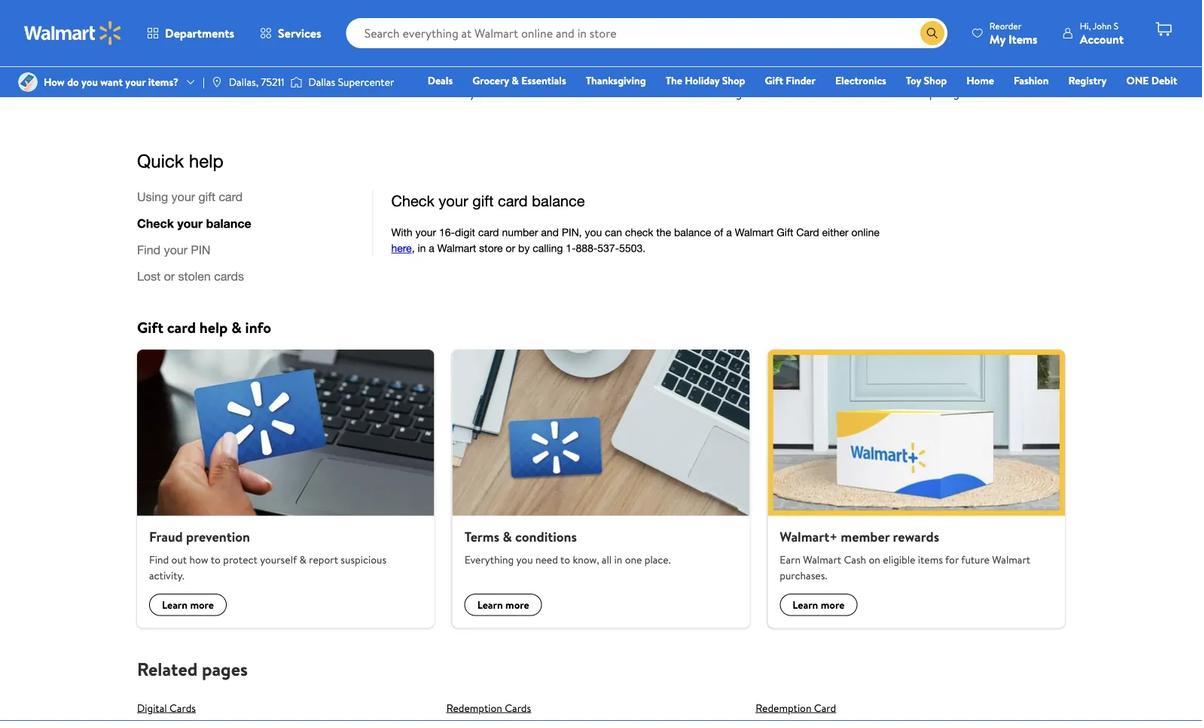 Task type: locate. For each thing, give the bounding box(es) containing it.
1 learn more from the left
[[162, 598, 214, 612]]

0 vertical spatial walmart+
[[1133, 94, 1178, 109]]

list
[[128, 0, 1075, 101], [128, 350, 1075, 628]]

3 learn from the left
[[793, 598, 819, 612]]

gift inside gift finder link
[[765, 73, 784, 88]]

2 horizontal spatial learn more
[[793, 598, 845, 612]]

2 cards from the left
[[505, 701, 531, 715]]

walmart up the purchases.
[[803, 552, 842, 567]]

learn more down the 'activity.'
[[162, 598, 214, 612]]

learn down everything
[[477, 598, 503, 612]]

to inside the terms & conditions everything you need to know, all in one place.
[[561, 552, 570, 567]]

redemption for redemption cards
[[447, 701, 502, 715]]

2 horizontal spatial more
[[821, 598, 845, 612]]

0 horizontal spatial walmart
[[803, 552, 842, 567]]

thanksgiving
[[586, 73, 646, 88]]

toy
[[906, 73, 922, 88]]

graduation
[[217, 84, 276, 100]]

1 list from the top
[[128, 0, 1075, 101]]

my
[[990, 31, 1006, 47]]

1 horizontal spatial learn more
[[477, 598, 529, 612]]

2 walmart from the left
[[993, 552, 1031, 567]]

0 horizontal spatial  image
[[18, 72, 38, 92]]

1 horizontal spatial walmart+
[[1133, 94, 1178, 109]]

learn down the 'activity.'
[[162, 598, 188, 612]]

1 more from the left
[[190, 598, 214, 612]]

0 horizontal spatial gift
[[137, 316, 163, 337]]

& left info
[[231, 316, 242, 337]]

gift finder
[[765, 73, 816, 88]]

toy shop link
[[900, 72, 954, 89]]

departments
[[165, 25, 234, 41]]

2 learn more from the left
[[477, 598, 529, 612]]

more down everything
[[506, 598, 529, 612]]

reorder
[[990, 19, 1022, 32]]

3 learn more from the left
[[793, 598, 845, 612]]

2 learn from the left
[[477, 598, 503, 612]]

future
[[962, 552, 990, 567]]

in
[[615, 552, 623, 567]]

0 horizontal spatial learn more
[[162, 598, 214, 612]]

0 horizontal spatial more
[[190, 598, 214, 612]]

earn
[[780, 552, 801, 567]]

0 horizontal spatial cards
[[170, 701, 196, 715]]

gift for gift finder
[[765, 73, 784, 88]]

1 horizontal spatial to
[[561, 552, 570, 567]]

0 vertical spatial gift
[[765, 73, 784, 88]]

list containing graduation
[[128, 0, 1075, 101]]

more inside fraud prevention list item
[[190, 598, 214, 612]]

1 redemption from the left
[[447, 701, 502, 715]]

Walmart Site-Wide search field
[[346, 18, 948, 48]]

walmart+ up earn at right bottom
[[780, 528, 838, 546]]

want
[[100, 75, 123, 89]]

gift
[[765, 73, 784, 88], [137, 316, 163, 337]]

1 horizontal spatial gift
[[765, 73, 784, 88]]

 image
[[18, 72, 38, 92], [290, 75, 303, 90]]

all left gift
[[939, 84, 951, 100]]

thanksgiving link
[[579, 72, 653, 89]]

1 learn from the left
[[162, 598, 188, 612]]

1 vertical spatial gift
[[137, 316, 163, 337]]

1 vertical spatial list
[[128, 350, 1075, 628]]

learn more inside terms & conditions list item
[[477, 598, 529, 612]]

your
[[125, 75, 146, 89]]

you right "do" at left top
[[81, 75, 98, 89]]

dallas supercenter
[[309, 75, 394, 89]]

redemption card link
[[756, 701, 837, 715]]

all inside the terms & conditions everything you need to know, all in one place.
[[602, 552, 612, 567]]

more
[[190, 598, 214, 612], [506, 598, 529, 612], [821, 598, 845, 612]]

walmart+ inside 'walmart+ member rewards earn walmart cash on eligible items for future walmart purchases.'
[[780, 528, 838, 546]]

gift left finder
[[765, 73, 784, 88]]

1 vertical spatial all
[[602, 552, 612, 567]]

you inside the terms & conditions everything you need to know, all in one place.
[[517, 552, 533, 567]]

learn inside fraud prevention list item
[[162, 598, 188, 612]]

shop right holiday
[[722, 73, 746, 88]]

redemption card
[[756, 701, 837, 715]]

cards for digital cards
[[170, 701, 196, 715]]

learn inside the walmart+ member rewards 'list item'
[[793, 598, 819, 612]]

walmart+ down one debit link
[[1133, 94, 1178, 109]]

fraud prevention list item
[[128, 350, 444, 628]]

eligible
[[883, 552, 916, 567]]

prevention
[[186, 528, 250, 546]]

more down how in the bottom of the page
[[190, 598, 214, 612]]

learn more inside fraud prevention list item
[[162, 598, 214, 612]]

learn inside terms & conditions list item
[[477, 598, 503, 612]]

terms & conditions everything you need to know, all in one place.
[[465, 528, 671, 567]]

related pages
[[137, 657, 248, 682]]

walmart+ inside one debit walmart+
[[1133, 94, 1178, 109]]

items
[[918, 552, 943, 567]]

graduation link
[[137, 0, 356, 101]]

grocery
[[473, 73, 509, 88]]

redemption for redemption card
[[756, 701, 812, 715]]

wedding
[[697, 84, 742, 100]]

2 list from the top
[[128, 350, 1075, 628]]

purchases.
[[780, 568, 828, 583]]

1 horizontal spatial more
[[506, 598, 529, 612]]

1 horizontal spatial walmart
[[993, 552, 1031, 567]]

to right need
[[561, 552, 570, 567]]

1 horizontal spatial cards
[[505, 701, 531, 715]]

0 horizontal spatial walmart+
[[780, 528, 838, 546]]

cash
[[844, 552, 867, 567]]

one
[[625, 552, 642, 567]]

to right how in the bottom of the page
[[211, 552, 221, 567]]

1 to from the left
[[211, 552, 221, 567]]

 image right 75211
[[290, 75, 303, 90]]

you left need
[[517, 552, 533, 567]]

related
[[137, 657, 198, 682]]

hi,
[[1080, 19, 1091, 32]]

yourself
[[260, 552, 297, 567]]

find
[[149, 552, 169, 567]]

you
[[81, 75, 98, 89], [517, 552, 533, 567]]

75211
[[261, 75, 284, 89]]

all
[[939, 84, 951, 100], [602, 552, 612, 567]]

redemption
[[447, 701, 502, 715], [756, 701, 812, 715]]

more down the purchases.
[[821, 598, 845, 612]]

wedding link
[[610, 0, 829, 101]]

learn more for terms
[[477, 598, 529, 612]]

cart contains 0 items total amount $0.00 image
[[1155, 20, 1173, 38]]

search icon image
[[927, 27, 939, 39]]

redemption cards
[[447, 701, 531, 715]]

learn more inside the walmart+ member rewards 'list item'
[[793, 598, 845, 612]]

home
[[967, 73, 995, 88]]

suspicious
[[341, 552, 387, 567]]

0 horizontal spatial to
[[211, 552, 221, 567]]

2 more from the left
[[506, 598, 529, 612]]

2 horizontal spatial learn
[[793, 598, 819, 612]]

& right grocery
[[512, 73, 519, 88]]

list containing fraud prevention
[[128, 350, 1075, 628]]

2 to from the left
[[561, 552, 570, 567]]

grocery & essentials link
[[466, 72, 573, 89]]

1 vertical spatial walmart+
[[780, 528, 838, 546]]

1 vertical spatial you
[[517, 552, 533, 567]]

shop right the toy at right
[[924, 73, 947, 88]]

learn more down everything
[[477, 598, 529, 612]]

 image left how
[[18, 72, 38, 92]]

0 vertical spatial list
[[128, 0, 1075, 101]]

fashion link
[[1007, 72, 1056, 89]]

1 horizontal spatial all
[[939, 84, 951, 100]]

terms
[[465, 528, 500, 546]]

reorder my items
[[990, 19, 1038, 47]]

grocery & essentials
[[473, 73, 566, 88]]

1 horizontal spatial redemption
[[756, 701, 812, 715]]

gift left card
[[137, 316, 163, 337]]

shop all gift cards
[[910, 84, 1002, 100]]

walmart+
[[1133, 94, 1178, 109], [780, 528, 838, 546]]

baby shower
[[450, 84, 516, 100]]

|
[[203, 75, 205, 89]]

gift for gift card help & info
[[137, 316, 163, 337]]

departments button
[[134, 15, 247, 51]]

1 cards from the left
[[170, 701, 196, 715]]

1 horizontal spatial you
[[517, 552, 533, 567]]

0 horizontal spatial all
[[602, 552, 612, 567]]

& left the report
[[300, 552, 307, 567]]

shop
[[722, 73, 746, 88], [924, 73, 947, 88], [910, 84, 936, 100]]

everything
[[465, 552, 514, 567]]

2 redemption from the left
[[756, 701, 812, 715]]

 image
[[211, 76, 223, 88]]

how
[[44, 75, 65, 89]]

more inside terms & conditions list item
[[506, 598, 529, 612]]

learn for terms
[[477, 598, 503, 612]]

pages
[[202, 657, 248, 682]]

3 more from the left
[[821, 598, 845, 612]]

the holiday shop
[[666, 73, 746, 88]]

walmart right 'future'
[[993, 552, 1031, 567]]

learn for fraud
[[162, 598, 188, 612]]

0 horizontal spatial redemption
[[447, 701, 502, 715]]

more inside the walmart+ member rewards 'list item'
[[821, 598, 845, 612]]

card
[[167, 316, 196, 337]]

1 horizontal spatial  image
[[290, 75, 303, 90]]

0 horizontal spatial learn
[[162, 598, 188, 612]]

debit
[[1152, 73, 1178, 88]]

1 horizontal spatial learn
[[477, 598, 503, 612]]

0 horizontal spatial you
[[81, 75, 98, 89]]

dallas
[[309, 75, 336, 89]]

activity.
[[149, 568, 184, 583]]

learn down the purchases.
[[793, 598, 819, 612]]

walmart
[[803, 552, 842, 567], [993, 552, 1031, 567]]

learn more down the purchases.
[[793, 598, 845, 612]]

the holiday shop link
[[659, 72, 752, 89]]

protect
[[223, 552, 258, 567]]

& right terms
[[503, 528, 512, 546]]

to inside fraud prevention find out how to protect yourself & report suspicious activity.
[[211, 552, 221, 567]]

deals
[[428, 73, 453, 88]]

all left in
[[602, 552, 612, 567]]

cards
[[975, 84, 1002, 100]]

learn more
[[162, 598, 214, 612], [477, 598, 529, 612], [793, 598, 845, 612]]



Task type: describe. For each thing, give the bounding box(es) containing it.
shop left gift
[[910, 84, 936, 100]]

one
[[1127, 73, 1149, 88]]

walmart+ link
[[1126, 93, 1185, 110]]

know,
[[573, 552, 599, 567]]

 image for how do you want your items?
[[18, 72, 38, 92]]

fraud prevention find out how to protect yourself & report suspicious activity.
[[149, 528, 387, 583]]

Search search field
[[346, 18, 948, 48]]

account
[[1080, 31, 1124, 47]]

terms & conditions list item
[[444, 350, 759, 628]]

digital cards
[[137, 701, 196, 715]]

home link
[[960, 72, 1001, 89]]

digital
[[137, 701, 167, 715]]

fraud
[[149, 528, 183, 546]]

learn for walmart+
[[793, 598, 819, 612]]

how do you want your items?
[[44, 75, 179, 89]]

redemption cards link
[[447, 701, 531, 715]]

rewards
[[893, 528, 940, 546]]

essentials
[[522, 73, 566, 88]]

the
[[666, 73, 683, 88]]

deals link
[[421, 72, 460, 89]]

items
[[1009, 31, 1038, 47]]

shop all gift cards link
[[847, 0, 1065, 101]]

1 walmart from the left
[[803, 552, 842, 567]]

electronics
[[836, 73, 887, 88]]

s
[[1114, 19, 1119, 32]]

holiday
[[685, 73, 720, 88]]

services
[[278, 25, 321, 41]]

learn more for fraud
[[162, 598, 214, 612]]

report
[[309, 552, 338, 567]]

on
[[869, 552, 881, 567]]

items?
[[148, 75, 179, 89]]

& inside fraud prevention find out how to protect yourself & report suspicious activity.
[[300, 552, 307, 567]]

baby
[[450, 84, 476, 100]]

one debit link
[[1120, 72, 1185, 89]]

member
[[841, 528, 890, 546]]

gift card help & info
[[137, 316, 271, 337]]

walmart+ member rewards list item
[[759, 350, 1075, 628]]

place.
[[645, 552, 671, 567]]

more for member
[[821, 598, 845, 612]]

walmart+ member rewards earn walmart cash on eligible items for future walmart purchases.
[[780, 528, 1031, 583]]

 image for dallas supercenter
[[290, 75, 303, 90]]

0 vertical spatial you
[[81, 75, 98, 89]]

finder
[[786, 73, 816, 88]]

shower
[[478, 84, 516, 100]]

gift
[[953, 84, 972, 100]]

how
[[189, 552, 208, 567]]

toy shop
[[906, 73, 947, 88]]

hi, john s account
[[1080, 19, 1124, 47]]

need
[[536, 552, 558, 567]]

one debit walmart+
[[1127, 73, 1178, 109]]

dallas, 75211
[[229, 75, 284, 89]]

dallas,
[[229, 75, 259, 89]]

& inside the terms & conditions everything you need to know, all in one place.
[[503, 528, 512, 546]]

gift finder link
[[758, 72, 823, 89]]

walmart image
[[24, 21, 122, 45]]

for
[[946, 552, 959, 567]]

learn more for walmart+
[[793, 598, 845, 612]]

services button
[[247, 15, 334, 51]]

cards for redemption cards
[[505, 701, 531, 715]]

digital cards link
[[137, 701, 196, 715]]

registry
[[1069, 73, 1107, 88]]

john
[[1093, 19, 1112, 32]]

do
[[67, 75, 79, 89]]

electronics link
[[829, 72, 894, 89]]

help
[[199, 316, 228, 337]]

info
[[245, 316, 271, 337]]

0 vertical spatial all
[[939, 84, 951, 100]]

out
[[171, 552, 187, 567]]

conditions
[[515, 528, 577, 546]]

more for prevention
[[190, 598, 214, 612]]

supercenter
[[338, 75, 394, 89]]

more for &
[[506, 598, 529, 612]]



Task type: vqa. For each thing, say whether or not it's contained in the screenshot.
the |
yes



